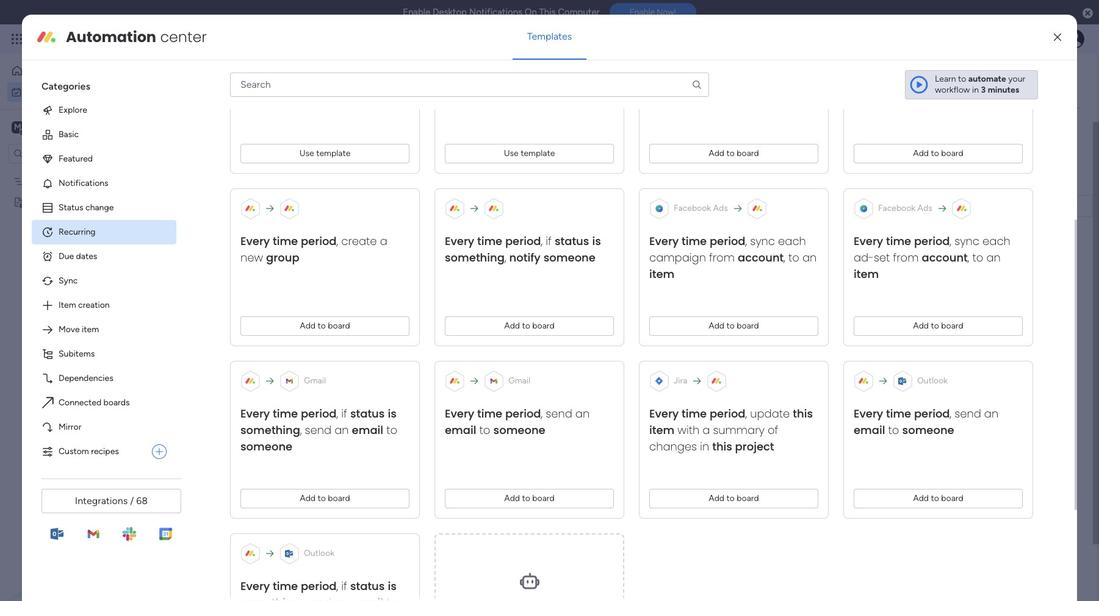 Task type: locate. For each thing, give the bounding box(es) containing it.
1 horizontal spatial email
[[445, 423, 476, 438]]

each inside the , sync each campaign from
[[778, 234, 806, 249]]

send inside every time period , if status is something , send an email to someone
[[305, 423, 331, 438]]

1 horizontal spatial use template button
[[445, 144, 614, 163]]

use template for duplicate
[[299, 148, 351, 159]]

plan down featured
[[69, 176, 85, 186]]

enable left now!
[[630, 7, 655, 17]]

Filter dashboard by text search field
[[180, 122, 295, 142]]

work right monday
[[99, 32, 121, 46]]

1 vertical spatial create
[[341, 234, 377, 249]]

0 horizontal spatial facebook
[[674, 203, 711, 214]]

status inside every time period , if status is something , send an email to someone
[[350, 406, 385, 422]]

workflow
[[935, 85, 970, 95]]

0 horizontal spatial template
[[316, 148, 351, 159]]

/ down new
[[262, 286, 268, 301]]

0
[[252, 246, 257, 256], [273, 334, 278, 344], [244, 378, 250, 388], [299, 422, 305, 432]]

on
[[973, 201, 983, 212]]

this right on
[[539, 7, 556, 18]]

marketing up campaign
[[644, 202, 683, 212]]

use template button up group
[[445, 144, 614, 163]]

1 vertical spatial something
[[240, 423, 300, 438]]

this down summary
[[712, 439, 732, 455]]

marketing plan inside list box
[[29, 176, 85, 186]]

1 vertical spatial outlook
[[304, 549, 335, 559]]

0 horizontal spatial every time period
[[240, 234, 337, 249]]

1 gmail from the left
[[304, 376, 326, 386]]

item down campaign
[[649, 267, 675, 282]]

board
[[737, 148, 759, 159], [941, 148, 964, 159], [328, 321, 350, 331], [532, 321, 555, 331], [737, 321, 759, 331], [941, 321, 964, 331], [328, 494, 350, 504], [532, 494, 555, 504], [737, 494, 759, 504], [941, 494, 964, 504]]

1 vertical spatial this
[[206, 286, 228, 301]]

, inside has passed and ,
[[914, 94, 915, 109]]

2 facebook ads from the left
[[878, 203, 932, 214]]

0 vertical spatial this
[[793, 406, 813, 422]]

use template button up 1
[[240, 144, 410, 163]]

1 horizontal spatial send
[[546, 406, 572, 422]]

0 left group
[[252, 246, 257, 256]]

facebook
[[674, 203, 711, 214], [878, 203, 916, 214]]

working on it
[[939, 201, 990, 212]]

this right "update"
[[793, 406, 813, 422]]

0 horizontal spatial facebook ads
[[674, 203, 728, 214]]

create inside , create a new
[[341, 234, 377, 249]]

1 vertical spatial week
[[233, 330, 262, 345]]

1 horizontal spatial use
[[504, 148, 519, 159]]

0 vertical spatial create
[[541, 61, 583, 76]]

explore
[[59, 105, 87, 115]]

1 horizontal spatial facebook
[[878, 203, 916, 214]]

past dates / 1 item
[[206, 176, 298, 192]]

2 each from the left
[[983, 234, 1011, 249]]

1 horizontal spatial each
[[983, 234, 1011, 249]]

work up explore
[[41, 86, 59, 97]]

1 horizontal spatial ads
[[918, 203, 932, 214]]

home image
[[11, 65, 23, 77]]

from right campaign
[[709, 250, 735, 265]]

0 vertical spatial week
[[231, 286, 259, 301]]

1 horizontal spatial dates
[[232, 176, 264, 192]]

, create a new
[[240, 234, 387, 265]]

2 vertical spatial is
[[388, 579, 397, 594]]

due
[[59, 251, 74, 262]]

0 vertical spatial this
[[539, 7, 556, 18]]

0 horizontal spatial send
[[305, 423, 331, 438]]

,
[[950, 61, 952, 76], [914, 94, 915, 109], [337, 234, 338, 249], [541, 234, 543, 249], [746, 234, 747, 249], [950, 234, 952, 249], [505, 250, 506, 265], [784, 250, 785, 265], [968, 250, 969, 265], [337, 406, 338, 422], [541, 406, 543, 422], [746, 406, 747, 422], [950, 406, 952, 422], [300, 423, 302, 438], [337, 579, 338, 594]]

1 horizontal spatial from
[[893, 250, 919, 265]]

add to board
[[709, 148, 759, 159], [913, 148, 964, 159], [300, 321, 350, 331], [504, 321, 555, 331], [709, 321, 759, 331], [913, 321, 964, 331], [300, 494, 350, 504], [504, 494, 555, 504], [709, 494, 759, 504], [913, 494, 964, 504]]

every time period , send an email to someone for gmail
[[445, 406, 590, 438]]

0 vertical spatial dates
[[232, 176, 264, 192]]

facebook ads down board
[[674, 203, 728, 214]]

each down the "it"
[[983, 234, 1011, 249]]

send for outlook
[[955, 406, 981, 422]]

0 vertical spatial is
[[592, 234, 601, 249]]

is for every time period , if status is something , notify someone
[[592, 234, 601, 249]]

main workspace
[[28, 121, 100, 133]]

use for duplicate
[[299, 148, 314, 159]]

0 horizontal spatial plan
[[69, 176, 85, 186]]

enable now! button
[[610, 3, 696, 22]]

3 every time period from the left
[[854, 234, 950, 249]]

if inside every time period , if status is something , send an email to someone
[[341, 406, 347, 422]]

2 sync from the left
[[955, 234, 980, 249]]

this
[[793, 406, 813, 422], [712, 439, 732, 455]]

1 use template from the left
[[299, 148, 351, 159]]

0 vertical spatial in
[[972, 85, 979, 95]]

something
[[445, 250, 505, 265], [240, 423, 300, 438]]

if for every time period , if status is
[[341, 579, 347, 594]]

enable
[[403, 7, 430, 18], [630, 7, 655, 17]]

2 account from the left
[[922, 250, 968, 265]]

recurring option
[[32, 220, 176, 245]]

items
[[259, 246, 280, 256], [280, 334, 302, 344], [252, 378, 273, 388], [307, 422, 328, 432]]

1 horizontal spatial my
[[183, 71, 211, 98]]

enable inside button
[[630, 7, 655, 17]]

0 inside the today / 0 items
[[252, 246, 257, 256]]

every time period up group
[[240, 234, 337, 249]]

add to board button
[[649, 144, 818, 163], [854, 144, 1023, 163], [240, 317, 410, 336], [445, 317, 614, 336], [649, 317, 818, 336], [854, 317, 1023, 336], [240, 489, 410, 509], [445, 489, 614, 509], [649, 489, 818, 509], [854, 489, 1023, 509]]

2 every time period , send an email to someone from the left
[[854, 406, 999, 438]]

0 horizontal spatial work
[[41, 86, 59, 97]]

1 sync from the left
[[750, 234, 775, 249]]

0 horizontal spatial use
[[299, 148, 314, 159]]

sync for , sync each campaign from
[[750, 234, 775, 249]]

item right move
[[82, 325, 99, 335]]

if inside every time period , if status is something , notify someone
[[546, 234, 552, 249]]

workspace selection element
[[12, 120, 102, 136]]

1 horizontal spatial status
[[953, 176, 977, 186]]

this inside this item
[[793, 406, 813, 422]]

enable left desktop
[[403, 7, 430, 18]]

0 horizontal spatial marketing
[[29, 176, 67, 186]]

in inside 'with a summary of changes in'
[[700, 439, 709, 455]]

2 email from the left
[[445, 423, 476, 438]]

0 vertical spatial work
[[99, 32, 121, 46]]

status
[[555, 234, 589, 249], [350, 406, 385, 422], [350, 579, 385, 594]]

move
[[59, 325, 80, 335]]

1 vertical spatial status
[[350, 406, 385, 422]]

2 template from the left
[[521, 148, 555, 159]]

status
[[953, 176, 977, 186], [59, 203, 83, 213]]

0 up later / 0 items
[[273, 334, 278, 344]]

0 vertical spatial marketing plan
[[29, 176, 85, 186]]

every time period , if status is something , notify someone
[[445, 234, 601, 265]]

use template
[[299, 148, 351, 159], [504, 148, 555, 159]]

account , to an item
[[649, 250, 817, 282], [854, 250, 1001, 282]]

is inside every time period , if status is something , send an email to someone
[[388, 406, 397, 422]]

in left 3
[[972, 85, 979, 95]]

each for , sync each ad-set from
[[983, 234, 1011, 249]]

dates right 'due'
[[76, 251, 97, 262]]

email
[[352, 423, 383, 438], [445, 423, 476, 438], [854, 423, 885, 438]]

0 horizontal spatial sync
[[750, 234, 775, 249]]

1 horizontal spatial every time period
[[649, 234, 746, 249]]

1 template from the left
[[316, 148, 351, 159]]

create
[[541, 61, 583, 76], [341, 234, 377, 249]]

something for every time period , if status is something , send an email to someone
[[240, 423, 300, 438]]

facebook for set
[[878, 203, 916, 214]]

today
[[206, 242, 240, 258]]

0 horizontal spatial ads
[[713, 203, 728, 214]]

see plans image
[[202, 32, 213, 46]]

in right 'changes'
[[700, 439, 709, 455]]

dates inside option
[[76, 251, 97, 262]]

template
[[316, 148, 351, 159], [521, 148, 555, 159]]

item inside option
[[82, 325, 99, 335]]

facebook ads down date
[[878, 203, 932, 214]]

dates
[[232, 176, 264, 192], [76, 251, 97, 262]]

desktop
[[433, 7, 467, 18]]

every time period for new
[[240, 234, 337, 249]]

0 horizontal spatial my
[[27, 86, 39, 97]]

something inside every time period , if status is something , send an email to someone
[[240, 423, 300, 438]]

0 horizontal spatial something
[[240, 423, 300, 438]]

featured option
[[32, 147, 176, 171]]

2 from from the left
[[893, 250, 919, 265]]

this for this item
[[793, 406, 813, 422]]

1 horizontal spatial every time period , send an email to someone
[[854, 406, 999, 438]]

1 vertical spatial dates
[[76, 251, 97, 262]]

0 horizontal spatial gmail
[[304, 376, 326, 386]]

this up next
[[206, 286, 228, 301]]

summary
[[713, 423, 765, 438]]

1 horizontal spatial account
[[922, 250, 968, 265]]

from inside , sync each ad-set from
[[893, 250, 919, 265]]

marketing plan
[[29, 176, 85, 186], [644, 202, 701, 212]]

if for every time period , if status is something , notify someone
[[546, 234, 552, 249]]

1 horizontal spatial plan
[[685, 202, 701, 212]]

1 vertical spatial notifications
[[59, 178, 108, 189]]

0 vertical spatial status
[[555, 234, 589, 249]]

1 horizontal spatial marketing
[[644, 202, 683, 212]]

something left notify
[[445, 250, 505, 265]]

gmail for , if
[[304, 376, 326, 386]]

categories heading
[[32, 70, 176, 98]]

this week /
[[206, 286, 271, 301]]

1 use from the left
[[299, 148, 314, 159]]

work inside button
[[41, 86, 59, 97]]

item down ad- on the right of the page
[[854, 267, 879, 282]]

1 vertical spatial status
[[59, 203, 83, 213]]

0 horizontal spatial dates
[[76, 251, 97, 262]]

2 use template from the left
[[504, 148, 555, 159]]

ads left working
[[918, 203, 932, 214]]

status for status change
[[59, 203, 83, 213]]

marketing plan link
[[643, 196, 756, 218]]

1 from from the left
[[709, 250, 735, 265]]

sync for , sync each ad-set from
[[955, 234, 980, 249]]

1 horizontal spatial facebook ads
[[878, 203, 932, 214]]

every time period up the set
[[854, 234, 950, 249]]

computer
[[558, 7, 600, 18]]

later
[[206, 374, 233, 389]]

my left categories
[[27, 86, 39, 97]]

this for this project
[[712, 439, 732, 455]]

1 vertical spatial work
[[41, 86, 59, 97]]

0 vertical spatial marketing
[[29, 176, 67, 186]]

2 ads from the left
[[918, 203, 932, 214]]

None search field
[[230, 73, 709, 97]]

0 vertical spatial notifications
[[469, 7, 522, 18]]

custom recipes option
[[32, 440, 147, 464]]

status inside every time period , if status is something , notify someone
[[555, 234, 589, 249]]

add
[[709, 148, 724, 159], [913, 148, 929, 159], [300, 321, 316, 331], [504, 321, 520, 331], [709, 321, 724, 331], [913, 321, 929, 331], [300, 494, 316, 504], [504, 494, 520, 504], [709, 494, 724, 504], [913, 494, 929, 504]]

each
[[778, 234, 806, 249], [983, 234, 1011, 249]]

1 vertical spatial marketing plan
[[644, 202, 701, 212]]

each inside , sync each ad-set from
[[983, 234, 1011, 249]]

week for next
[[233, 330, 262, 345]]

from right the set
[[893, 250, 919, 265]]

period
[[301, 234, 337, 249], [505, 234, 541, 249], [710, 234, 746, 249], [914, 234, 950, 249], [301, 406, 337, 422], [505, 406, 541, 422], [710, 406, 746, 422], [914, 406, 950, 422], [301, 579, 337, 594]]

0 horizontal spatial create
[[341, 234, 377, 249]]

1 horizontal spatial a
[[380, 234, 387, 249]]

workspace image
[[12, 121, 24, 134]]

1 horizontal spatial outlook
[[917, 376, 948, 386]]

marketing inside list box
[[29, 176, 67, 186]]

1 horizontal spatial something
[[445, 250, 505, 265]]

something for every time period , if status is something , notify someone
[[445, 250, 505, 265]]

my left work
[[183, 71, 211, 98]]

Search for a column type search field
[[230, 73, 709, 97]]

2 every time period from the left
[[649, 234, 746, 249]]

recipes
[[91, 447, 119, 457]]

1 use template button from the left
[[240, 144, 410, 163]]

items inside the today / 0 items
[[259, 246, 280, 256]]

m
[[14, 122, 21, 132]]

2 use template button from the left
[[445, 144, 614, 163]]

monday
[[54, 32, 96, 46]]

0 horizontal spatial outlook
[[304, 549, 335, 559]]

0 horizontal spatial from
[[709, 250, 735, 265]]

center
[[160, 27, 207, 47]]

account , to an item for set
[[854, 250, 1001, 282]]

facebook down board
[[674, 203, 711, 214]]

automation  center image
[[37, 27, 56, 47]]

sync
[[750, 234, 775, 249], [955, 234, 980, 249]]

each for , sync each campaign from
[[778, 234, 806, 249]]

week right next
[[233, 330, 262, 345]]

0 horizontal spatial status
[[59, 203, 83, 213]]

explore option
[[32, 98, 176, 123]]

0 horizontal spatial in
[[700, 439, 709, 455]]

every time period up campaign
[[649, 234, 746, 249]]

1 each from the left
[[778, 234, 806, 249]]

subitems option
[[32, 342, 176, 367]]

0 horizontal spatial use template button
[[240, 144, 410, 163]]

every time period , send an email to someone
[[445, 406, 590, 438], [854, 406, 999, 438]]

item
[[59, 300, 76, 311]]

1 horizontal spatial use template
[[504, 148, 555, 159]]

a inside 'with a summary of changes in'
[[703, 423, 710, 438]]

outlook
[[917, 376, 948, 386], [304, 549, 335, 559]]

status up recurring
[[59, 203, 83, 213]]

a
[[380, 234, 387, 249], [252, 418, 259, 433], [703, 423, 710, 438]]

something inside every time period , if status is something , notify someone
[[445, 250, 505, 265]]

0 horizontal spatial every time period , send an email to someone
[[445, 406, 590, 438]]

1 vertical spatial this
[[712, 439, 732, 455]]

facebook ads
[[674, 203, 728, 214], [878, 203, 932, 214]]

is
[[592, 234, 601, 249], [388, 406, 397, 422], [388, 579, 397, 594]]

0 horizontal spatial each
[[778, 234, 806, 249]]

/ right date
[[291, 418, 296, 433]]

1 ads from the left
[[713, 203, 728, 214]]

1 facebook from the left
[[674, 203, 711, 214]]

something down later / 0 items
[[240, 423, 300, 438]]

item up 'changes'
[[649, 423, 675, 438]]

my
[[183, 71, 211, 98], [27, 86, 39, 97]]

plan
[[69, 176, 85, 186], [685, 202, 701, 212]]

1 horizontal spatial enable
[[630, 7, 655, 17]]

marketing plan up notes
[[29, 176, 85, 186]]

0 inside next week / 0 items
[[273, 334, 278, 344]]

1 horizontal spatial sync
[[955, 234, 980, 249]]

work for my
[[41, 86, 59, 97]]

1 every time period from the left
[[240, 234, 337, 249]]

2 facebook from the left
[[878, 203, 916, 214]]

dapulse close image
[[1083, 7, 1093, 20]]

account
[[738, 250, 784, 265], [922, 250, 968, 265]]

2 horizontal spatial send
[[955, 406, 981, 422]]

learn to automate
[[935, 74, 1006, 84]]

0 horizontal spatial marketing plan
[[29, 176, 85, 186]]

without
[[206, 418, 249, 433]]

dates left 1
[[232, 176, 264, 192]]

private board image
[[13, 196, 24, 208]]

1 facebook ads from the left
[[674, 203, 728, 214]]

item
[[281, 180, 298, 190], [649, 267, 675, 282], [854, 267, 879, 282], [82, 325, 99, 335], [649, 423, 675, 438]]

1 account from the left
[[738, 250, 784, 265]]

someone
[[544, 250, 596, 265], [493, 423, 545, 438], [902, 423, 954, 438], [240, 439, 292, 455]]

2 gmail from the left
[[508, 376, 530, 386]]

0 horizontal spatial enable
[[403, 7, 430, 18]]

on
[[525, 7, 537, 18]]

0 horizontal spatial email
[[352, 423, 383, 438]]

this
[[539, 7, 556, 18], [206, 286, 228, 301]]

2 vertical spatial status
[[350, 579, 385, 594]]

1 horizontal spatial work
[[99, 32, 121, 46]]

account for set
[[922, 250, 968, 265]]

0 horizontal spatial use template
[[299, 148, 351, 159]]

item creation option
[[32, 293, 176, 318]]

work
[[216, 71, 265, 98]]

my for my work
[[183, 71, 211, 98]]

1 every time period , send an email to someone from the left
[[445, 406, 590, 438]]

status inside option
[[59, 203, 83, 213]]

1 email from the left
[[352, 423, 383, 438]]

0 horizontal spatial notifications
[[59, 178, 108, 189]]

3 email from the left
[[854, 423, 885, 438]]

time
[[273, 234, 298, 249], [477, 234, 502, 249], [682, 234, 707, 249], [886, 234, 911, 249], [273, 406, 298, 422], [477, 406, 502, 422], [682, 406, 707, 422], [886, 406, 911, 422], [273, 579, 298, 594]]

recurring
[[59, 227, 96, 237]]

, if
[[950, 61, 964, 76]]

is inside every time period , if status is something , notify someone
[[592, 234, 601, 249]]

facebook down date
[[878, 203, 916, 214]]

sync inside the , sync each campaign from
[[750, 234, 775, 249]]

mirror
[[59, 422, 81, 433]]

0 horizontal spatial this
[[206, 286, 228, 301]]

1 horizontal spatial account , to an item
[[854, 250, 1001, 282]]

notifications up status change
[[59, 178, 108, 189]]

with a summary of changes in
[[649, 423, 778, 455]]

/ left 68
[[130, 496, 134, 507]]

my for my work
[[27, 86, 39, 97]]

1 horizontal spatial this
[[793, 406, 813, 422]]

1 horizontal spatial gmail
[[508, 376, 530, 386]]

2 account , to an item from the left
[[854, 250, 1001, 282]]

2 horizontal spatial every time period
[[854, 234, 950, 249]]

from
[[709, 250, 735, 265], [893, 250, 919, 265]]

marketing up notes
[[29, 176, 67, 186]]

a for without a date / 0 items
[[252, 418, 259, 433]]

send
[[546, 406, 572, 422], [955, 406, 981, 422], [305, 423, 331, 438]]

every time period
[[240, 234, 337, 249], [649, 234, 746, 249], [854, 234, 950, 249]]

basic
[[59, 129, 79, 140]]

update
[[750, 406, 790, 422]]

2 use from the left
[[504, 148, 519, 159]]

1 vertical spatial is
[[388, 406, 397, 422]]

notifications left on
[[469, 7, 522, 18]]

period inside every time period , if status is something , send an email to someone
[[301, 406, 337, 422]]

1 horizontal spatial template
[[521, 148, 555, 159]]

0 horizontal spatial a
[[252, 418, 259, 433]]

1 vertical spatial plan
[[685, 202, 701, 212]]

ads up the , sync each campaign from
[[713, 203, 728, 214]]

to
[[958, 74, 966, 84], [727, 148, 735, 159], [931, 148, 939, 159], [789, 250, 799, 265], [973, 250, 983, 265], [318, 321, 326, 331], [522, 321, 530, 331], [727, 321, 735, 331], [931, 321, 939, 331], [386, 423, 397, 438], [479, 423, 490, 438], [888, 423, 899, 438], [318, 494, 326, 504], [522, 494, 530, 504], [727, 494, 735, 504], [931, 494, 939, 504]]

each down people
[[778, 234, 806, 249]]

1 horizontal spatial create
[[541, 61, 583, 76]]

move item
[[59, 325, 99, 335]]

customize
[[409, 126, 450, 137]]

0 horizontal spatial account
[[738, 250, 784, 265]]

0 right "later"
[[244, 378, 250, 388]]

0 vertical spatial outlook
[[917, 376, 948, 386]]

0 vertical spatial something
[[445, 250, 505, 265]]

every
[[240, 234, 270, 249], [445, 234, 474, 249], [649, 234, 679, 249], [854, 234, 883, 249], [240, 406, 270, 422], [445, 406, 474, 422], [649, 406, 679, 422], [854, 406, 883, 422], [240, 579, 270, 594]]

every time period , send an email to someone for outlook
[[854, 406, 999, 438]]

plan down board
[[685, 202, 701, 212]]

ads for set
[[918, 203, 932, 214]]

my inside button
[[27, 86, 39, 97]]

1 horizontal spatial marketing plan
[[644, 202, 701, 212]]

item right 1
[[281, 180, 298, 190]]

None search field
[[180, 122, 295, 142]]

marketing plan down board
[[644, 202, 701, 212]]

status up working on it
[[953, 176, 977, 186]]

/ right the today on the left
[[243, 242, 249, 258]]

2 horizontal spatial email
[[854, 423, 885, 438]]

list box
[[0, 168, 156, 377]]

0 horizontal spatial account , to an item
[[649, 250, 817, 282]]

option
[[0, 170, 156, 173]]

use
[[299, 148, 314, 159], [504, 148, 519, 159]]

1 account , to an item from the left
[[649, 250, 817, 282]]

sync inside , sync each ad-set from
[[955, 234, 980, 249]]

week down new
[[231, 286, 259, 301]]

sync option
[[32, 269, 176, 293]]

0 right date
[[299, 422, 305, 432]]

an
[[803, 250, 817, 265], [987, 250, 1001, 265], [575, 406, 590, 422], [984, 406, 999, 422], [335, 423, 349, 438]]

0 inside later / 0 items
[[244, 378, 250, 388]]

1 horizontal spatial in
[[972, 85, 979, 95]]

1 vertical spatial in
[[700, 439, 709, 455]]



Task type: vqa. For each thing, say whether or not it's contained in the screenshot.
arrives
no



Task type: describe. For each thing, give the bounding box(es) containing it.
now!
[[657, 7, 676, 17]]

every time period for campaign
[[649, 234, 746, 249]]

changes
[[649, 439, 697, 455]]

integrations / 68
[[75, 496, 148, 507]]

ad-
[[854, 250, 874, 265]]

0 inside 'without a date / 0 items'
[[299, 422, 305, 432]]

automation
[[66, 27, 156, 47]]

use for create
[[504, 148, 519, 159]]

working
[[939, 201, 971, 212]]

facebook ads for from
[[674, 203, 728, 214]]

items inside next week / 0 items
[[280, 334, 302, 344]]

email for gmail
[[445, 423, 476, 438]]

email inside every time period , if status is something , send an email to someone
[[352, 423, 383, 438]]

item inside past dates / 1 item
[[281, 180, 298, 190]]

categories
[[42, 80, 90, 92]]

boards
[[104, 398, 130, 408]]

period inside every time period , if status is something , notify someone
[[505, 234, 541, 249]]

1 vertical spatial marketing
[[644, 202, 683, 212]]

later / 0 items
[[206, 374, 273, 389]]

notes
[[29, 197, 52, 207]]

week for this
[[231, 286, 259, 301]]

move item option
[[32, 318, 176, 342]]

new
[[240, 250, 263, 265]]

templates button
[[513, 22, 587, 51]]

status for status
[[953, 176, 977, 186]]

status change
[[59, 203, 114, 213]]

my work
[[183, 71, 265, 98]]

a inside , create a new
[[380, 234, 387, 249]]

items inside later / 0 items
[[252, 378, 273, 388]]

items inside 'without a date / 0 items'
[[307, 422, 328, 432]]

use template button for duplicate
[[240, 144, 410, 163]]

and
[[897, 77, 919, 93]]

every time period , if status is
[[240, 579, 397, 594]]

monday work management
[[54, 32, 190, 46]]

1
[[275, 180, 279, 190]]

campaign
[[649, 250, 706, 265]]

dates for past
[[232, 176, 264, 192]]

9
[[885, 202, 890, 211]]

integrations
[[75, 496, 128, 507]]

of
[[768, 423, 778, 438]]

outlook for , send an
[[917, 376, 948, 386]]

dates for due
[[76, 251, 97, 262]]

every inside every time period , if status is something , notify someone
[[445, 234, 474, 249]]

ads for from
[[713, 203, 728, 214]]

customize button
[[389, 122, 455, 142]]

duplicate
[[337, 61, 391, 76]]

custom
[[59, 447, 89, 457]]

, sync each ad-set from
[[854, 234, 1011, 265]]

today / 0 items
[[206, 242, 280, 258]]

dependencies
[[59, 373, 113, 384]]

enable now!
[[630, 7, 676, 17]]

1 horizontal spatial this
[[539, 7, 556, 18]]

1 horizontal spatial notifications
[[469, 7, 522, 18]]

facebook for from
[[674, 203, 711, 214]]

group
[[266, 250, 299, 265]]

outlook for , if
[[304, 549, 335, 559]]

send for gmail
[[546, 406, 572, 422]]

item creation
[[59, 300, 110, 311]]

search image
[[691, 79, 702, 90]]

someone inside every time period , if status is something , send an email to someone
[[240, 439, 292, 455]]

due dates option
[[32, 245, 176, 269]]

automation center
[[66, 27, 207, 47]]

dependencies option
[[32, 367, 176, 391]]

minutes
[[988, 85, 1019, 95]]

use template for create
[[504, 148, 555, 159]]

someone inside every time period , if status is something , notify someone
[[544, 250, 596, 265]]

/ right "later"
[[236, 374, 242, 389]]

68
[[136, 496, 148, 507]]

to inside every time period , if status is something , send an email to someone
[[386, 423, 397, 438]]

is for every time period , if status is
[[388, 579, 397, 594]]

plan inside list box
[[69, 176, 85, 186]]

an inside every time period , if status is something , send an email to someone
[[335, 423, 349, 438]]

every time period , update
[[649, 406, 793, 422]]

account for from
[[738, 250, 784, 265]]

learn
[[935, 74, 956, 84]]

account , to an item for from
[[649, 250, 817, 282]]

this item
[[649, 406, 813, 438]]

date
[[262, 418, 288, 433]]

3 minutes
[[981, 85, 1019, 95]]

jira
[[674, 376, 687, 386]]

is for every time period , if status is something , send an email to someone
[[388, 406, 397, 422]]

integrations / 68 button
[[42, 489, 181, 514]]

work for monday
[[99, 32, 121, 46]]

, inside , create a new
[[337, 234, 338, 249]]

due dates
[[59, 251, 97, 262]]

nov 9
[[869, 202, 890, 211]]

/ right next
[[264, 330, 270, 345]]

without a date / 0 items
[[206, 418, 328, 433]]

facebook ads for set
[[878, 203, 932, 214]]

my work button
[[7, 82, 131, 102]]

/ inside integrations / 68 button
[[130, 496, 134, 507]]

set
[[874, 250, 890, 265]]

notifications option
[[32, 171, 176, 196]]

passed
[[854, 77, 894, 93]]

lottie animation image
[[0, 478, 156, 602]]

with
[[678, 423, 700, 438]]

v2 overdue deadline image
[[841, 200, 851, 212]]

custom recipes
[[59, 447, 119, 457]]

, sync each campaign from
[[649, 234, 806, 265]]

enable for enable desktop notifications on this computer
[[403, 7, 430, 18]]

connected boards option
[[32, 391, 176, 416]]

notifications inside notifications option
[[59, 178, 108, 189]]

next
[[206, 330, 230, 345]]

creation
[[78, 300, 110, 311]]

time inside every time period , if status is something , notify someone
[[477, 234, 502, 249]]

next week / 0 items
[[206, 330, 302, 345]]

nov
[[869, 202, 883, 211]]

categories list box
[[32, 70, 186, 464]]

a for with a summary of changes in
[[703, 423, 710, 438]]

past
[[206, 176, 230, 192]]

group
[[568, 176, 592, 186]]

project
[[735, 439, 774, 455]]

notify
[[509, 250, 541, 265]]

template for create
[[521, 148, 555, 159]]

this project
[[712, 439, 774, 455]]

item inside this item
[[649, 423, 675, 438]]

status change option
[[32, 196, 176, 220]]

automate
[[968, 74, 1006, 84]]

management
[[123, 32, 190, 46]]

list box containing marketing plan
[[0, 168, 156, 377]]

email for outlook
[[854, 423, 885, 438]]

in inside your workflow in
[[972, 85, 979, 95]]

if for every time period , if status is something , send an email to someone
[[341, 406, 347, 422]]

my work
[[27, 86, 59, 97]]

change
[[85, 203, 114, 213]]

your
[[1008, 74, 1025, 84]]

templates
[[527, 30, 572, 42]]

time inside every time period , if status is something , send an email to someone
[[273, 406, 298, 422]]

enable for enable now!
[[630, 7, 655, 17]]

lottie animation element
[[0, 478, 156, 602]]

/ left 1
[[267, 176, 273, 192]]

every inside every time period , if status is something , send an email to someone
[[240, 406, 270, 422]]

from inside the , sync each campaign from
[[709, 250, 735, 265]]

, inside the , sync each campaign from
[[746, 234, 747, 249]]

connected boards
[[59, 398, 130, 408]]

, inside , sync each ad-set from
[[950, 234, 952, 249]]

date
[[870, 176, 889, 186]]

connected
[[59, 398, 101, 408]]

gmail for , send an
[[508, 376, 530, 386]]

every time period , if status is something , send an email to someone
[[240, 406, 397, 455]]

template for duplicate
[[316, 148, 351, 159]]

basic option
[[32, 123, 176, 147]]

status for an
[[350, 406, 385, 422]]

workspace
[[52, 121, 100, 133]]

mirror option
[[32, 416, 176, 440]]

people
[[787, 176, 813, 186]]

has
[[992, 61, 1012, 76]]

use template button for create
[[445, 144, 614, 163]]

status for someone
[[555, 234, 589, 249]]

every time period for ad-
[[854, 234, 950, 249]]

featured
[[59, 154, 93, 164]]

select product image
[[11, 33, 23, 45]]

main
[[28, 121, 49, 133]]

Search in workspace field
[[26, 146, 102, 161]]

kendall parks image
[[1065, 29, 1085, 49]]



